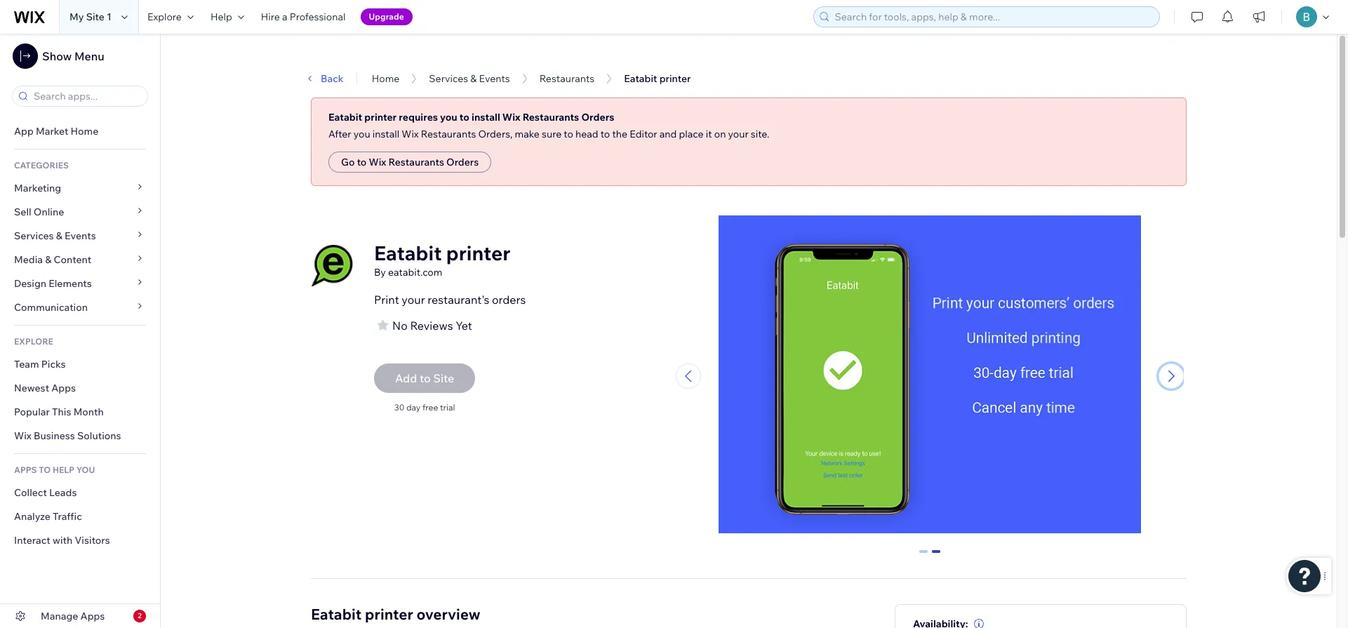 Task type: locate. For each thing, give the bounding box(es) containing it.
0 horizontal spatial orders
[[447, 156, 479, 169]]

0 vertical spatial 1
[[107, 11, 112, 23]]

1 horizontal spatial services
[[429, 72, 468, 85]]

eatabit inside eatabit printer by eatabit.com
[[374, 241, 442, 265]]

0 vertical spatial apps
[[51, 382, 76, 395]]

hire a professional
[[261, 11, 346, 23]]

by
[[374, 266, 386, 279]]

orders down orders,
[[447, 156, 479, 169]]

1 horizontal spatial apps
[[80, 610, 105, 623]]

orders
[[582, 111, 615, 124], [447, 156, 479, 169]]

orders up head
[[582, 111, 615, 124]]

printer left overview
[[365, 605, 413, 623]]

1 vertical spatial services & events link
[[0, 224, 160, 248]]

0 vertical spatial your
[[729, 128, 749, 140]]

2 horizontal spatial &
[[471, 72, 477, 85]]

interact with visitors link
[[0, 529, 160, 553]]

1 vertical spatial 1
[[934, 550, 939, 563]]

your inside eatabit printer requires you to install wix restaurants orders after you install wix restaurants orders, make sure to head to the editor and place it on your site.
[[729, 128, 749, 140]]

design
[[14, 277, 46, 290]]

your right print
[[402, 293, 425, 307]]

home up requires
[[372, 72, 400, 85]]

upgrade button
[[361, 8, 413, 25]]

services
[[429, 72, 468, 85], [14, 230, 54, 242]]

30
[[394, 402, 405, 413]]

to inside 'button'
[[357, 156, 367, 169]]

apps right manage at the bottom of the page
[[80, 610, 105, 623]]

eatabit inside button
[[624, 72, 658, 85]]

1 horizontal spatial services & events link
[[429, 72, 510, 85]]

1 horizontal spatial your
[[729, 128, 749, 140]]

site
[[86, 11, 105, 23]]

printer for eatabit printer by eatabit.com
[[446, 241, 511, 265]]

popular this month link
[[0, 400, 160, 424]]

go
[[341, 156, 355, 169]]

0 vertical spatial services & events link
[[429, 72, 510, 85]]

1 horizontal spatial install
[[472, 111, 500, 124]]

0 horizontal spatial events
[[65, 230, 96, 242]]

you right after
[[354, 128, 370, 140]]

0 horizontal spatial home
[[71, 125, 99, 138]]

&
[[471, 72, 477, 85], [56, 230, 62, 242], [45, 253, 52, 266]]

eatabit for eatabit printer
[[624, 72, 658, 85]]

0 vertical spatial orders
[[582, 111, 615, 124]]

requires
[[399, 111, 438, 124]]

& for services & events link within the sidebar element
[[56, 230, 62, 242]]

to
[[39, 465, 51, 475]]

1 vertical spatial services & events
[[14, 230, 96, 242]]

1 vertical spatial apps
[[80, 610, 105, 623]]

no
[[393, 319, 408, 333]]

your right on
[[729, 128, 749, 140]]

services up requires
[[429, 72, 468, 85]]

printer inside button
[[660, 72, 691, 85]]

1
[[107, 11, 112, 23], [934, 550, 939, 563]]

online
[[34, 206, 64, 218]]

help
[[211, 11, 232, 23]]

communication link
[[0, 296, 160, 319]]

apps up "this"
[[51, 382, 76, 395]]

analyze traffic
[[14, 510, 82, 523]]

1 horizontal spatial &
[[56, 230, 62, 242]]

1 vertical spatial home
[[71, 125, 99, 138]]

eatabit printer button
[[617, 68, 698, 89]]

1 vertical spatial services
[[14, 230, 54, 242]]

services & events link up orders,
[[429, 72, 510, 85]]

0 horizontal spatial services & events link
[[0, 224, 160, 248]]

wix
[[503, 111, 521, 124], [402, 128, 419, 140], [369, 156, 386, 169], [14, 430, 31, 442]]

apps for manage apps
[[80, 610, 105, 623]]

help button
[[202, 0, 253, 34]]

printer left requires
[[365, 111, 397, 124]]

solutions
[[77, 430, 121, 442]]

home right market
[[71, 125, 99, 138]]

0 vertical spatial events
[[479, 72, 510, 85]]

wix inside go to wix restaurants orders 'button'
[[369, 156, 386, 169]]

communication
[[14, 301, 90, 314]]

editor
[[630, 128, 658, 140]]

1 right site
[[107, 11, 112, 23]]

collect
[[14, 487, 47, 499]]

install
[[472, 111, 500, 124], [373, 128, 400, 140]]

professional
[[290, 11, 346, 23]]

business
[[34, 430, 75, 442]]

wix inside wix business solutions link
[[14, 430, 31, 442]]

go to wix restaurants orders
[[341, 156, 479, 169]]

printer up restaurant's
[[446, 241, 511, 265]]

show menu
[[42, 49, 104, 63]]

events up orders,
[[479, 72, 510, 85]]

printer inside eatabit printer by eatabit.com
[[446, 241, 511, 265]]

install up orders,
[[472, 111, 500, 124]]

0 horizontal spatial you
[[354, 128, 370, 140]]

explore
[[14, 336, 53, 347]]

services & events up media & content
[[14, 230, 96, 242]]

1 vertical spatial events
[[65, 230, 96, 242]]

sure
[[542, 128, 562, 140]]

eatabit for eatabit printer by eatabit.com
[[374, 241, 442, 265]]

& for media & content link
[[45, 253, 52, 266]]

head
[[576, 128, 599, 140]]

services down sell online
[[14, 230, 54, 242]]

hire
[[261, 11, 280, 23]]

services inside sidebar element
[[14, 230, 54, 242]]

services & events up orders,
[[429, 72, 510, 85]]

services & events inside sidebar element
[[14, 230, 96, 242]]

wix right go
[[369, 156, 386, 169]]

you
[[76, 465, 95, 475]]

1 vertical spatial orders
[[447, 156, 479, 169]]

picks
[[41, 358, 66, 371]]

analyze traffic link
[[0, 505, 160, 529]]

events
[[479, 72, 510, 85], [65, 230, 96, 242]]

eatabit
[[624, 72, 658, 85], [329, 111, 362, 124], [374, 241, 442, 265], [311, 605, 362, 623]]

newest apps
[[14, 382, 76, 395]]

you right requires
[[440, 111, 458, 124]]

printer up and
[[660, 72, 691, 85]]

wix business solutions
[[14, 430, 121, 442]]

orders inside go to wix restaurants orders 'button'
[[447, 156, 479, 169]]

1 horizontal spatial orders
[[582, 111, 615, 124]]

printer for eatabit printer overview
[[365, 605, 413, 623]]

install down requires
[[373, 128, 400, 140]]

1 horizontal spatial home
[[372, 72, 400, 85]]

0 horizontal spatial &
[[45, 253, 52, 266]]

0 horizontal spatial apps
[[51, 382, 76, 395]]

1 right 0 on the right bottom of the page
[[934, 550, 939, 563]]

events up media & content link
[[65, 230, 96, 242]]

manage apps
[[41, 610, 105, 623]]

printer inside eatabit printer requires you to install wix restaurants orders after you install wix restaurants orders, make sure to head to the editor and place it on your site.
[[365, 111, 397, 124]]

orders inside eatabit printer requires you to install wix restaurants orders after you install wix restaurants orders, make sure to head to the editor and place it on your site.
[[582, 111, 615, 124]]

apps to help you
[[14, 465, 95, 475]]

0 vertical spatial services & events
[[429, 72, 510, 85]]

content
[[54, 253, 91, 266]]

manage
[[41, 610, 78, 623]]

wix down popular
[[14, 430, 31, 442]]

show menu button
[[13, 44, 104, 69]]

to right go
[[357, 156, 367, 169]]

eatabit inside eatabit printer requires you to install wix restaurants orders after you install wix restaurants orders, make sure to head to the editor and place it on your site.
[[329, 111, 362, 124]]

marketing
[[14, 182, 61, 194]]

0 vertical spatial you
[[440, 111, 458, 124]]

eatabit printer
[[624, 72, 691, 85]]

events inside sidebar element
[[65, 230, 96, 242]]

apps
[[51, 382, 76, 395], [80, 610, 105, 623]]

traffic
[[53, 510, 82, 523]]

1 vertical spatial &
[[56, 230, 62, 242]]

you
[[440, 111, 458, 124], [354, 128, 370, 140]]

1 vertical spatial install
[[373, 128, 400, 140]]

2 vertical spatial &
[[45, 253, 52, 266]]

1 vertical spatial your
[[402, 293, 425, 307]]

interact
[[14, 534, 50, 547]]

it
[[706, 128, 712, 140]]

orders,
[[479, 128, 513, 140]]

0 horizontal spatial services
[[14, 230, 54, 242]]

the
[[613, 128, 628, 140]]

home inside sidebar element
[[71, 125, 99, 138]]

team picks
[[14, 358, 66, 371]]

your
[[729, 128, 749, 140], [402, 293, 425, 307]]

Search apps... field
[[29, 86, 143, 106]]

0 horizontal spatial services & events
[[14, 230, 96, 242]]

apps for newest apps
[[51, 382, 76, 395]]

upgrade
[[369, 11, 404, 22]]

services & events link up content
[[0, 224, 160, 248]]

restaurants
[[540, 72, 595, 85], [523, 111, 579, 124], [421, 128, 476, 140], [389, 156, 444, 169]]

0 horizontal spatial your
[[402, 293, 425, 307]]



Task type: vqa. For each thing, say whether or not it's contained in the screenshot.
'Manage'
yes



Task type: describe. For each thing, give the bounding box(es) containing it.
to right sure
[[564, 128, 574, 140]]

wix up make
[[503, 111, 521, 124]]

popular this month
[[14, 406, 104, 418]]

leads
[[49, 487, 77, 499]]

0 horizontal spatial install
[[373, 128, 400, 140]]

month
[[73, 406, 104, 418]]

sell
[[14, 206, 31, 218]]

trial
[[440, 402, 455, 413]]

no reviews yet
[[393, 319, 472, 333]]

marketing link
[[0, 176, 160, 200]]

eatabit printer requires you to install wix restaurants orders after you install wix restaurants orders, make sure to head to the editor and place it on your site.
[[329, 111, 770, 140]]

collect leads link
[[0, 481, 160, 505]]

media
[[14, 253, 43, 266]]

a
[[282, 11, 288, 23]]

print your restaurant's orders
[[374, 293, 526, 307]]

wix down requires
[[402, 128, 419, 140]]

site.
[[751, 128, 770, 140]]

on
[[715, 128, 726, 140]]

print
[[374, 293, 399, 307]]

sell online
[[14, 206, 64, 218]]

make
[[515, 128, 540, 140]]

eatabit.com
[[388, 266, 443, 279]]

1 horizontal spatial events
[[479, 72, 510, 85]]

categories
[[14, 160, 69, 171]]

Search for tools, apps, help & more... field
[[831, 7, 1156, 27]]

eatabit printer logo image
[[311, 245, 353, 287]]

this
[[52, 406, 71, 418]]

analyze
[[14, 510, 51, 523]]

newest apps link
[[0, 376, 160, 400]]

eatabit printer by eatabit.com
[[374, 241, 511, 279]]

0 vertical spatial install
[[472, 111, 500, 124]]

interact with visitors
[[14, 534, 110, 547]]

eatabit printer overview
[[311, 605, 481, 623]]

reviews
[[410, 319, 453, 333]]

media & content
[[14, 253, 91, 266]]

printer for eatabit printer requires you to install wix restaurants orders after you install wix restaurants orders, make sure to head to the editor and place it on your site.
[[365, 111, 397, 124]]

2
[[138, 612, 142, 621]]

hire a professional link
[[253, 0, 354, 34]]

my
[[70, 11, 84, 23]]

popular
[[14, 406, 50, 418]]

overview
[[417, 605, 481, 623]]

design elements
[[14, 277, 92, 290]]

back
[[321, 72, 344, 85]]

30 day free trial
[[394, 402, 455, 413]]

restaurants link
[[540, 72, 595, 85]]

team picks link
[[0, 352, 160, 376]]

0 horizontal spatial 1
[[107, 11, 112, 23]]

explore
[[147, 11, 182, 23]]

place
[[679, 128, 704, 140]]

collect leads
[[14, 487, 77, 499]]

sell online link
[[0, 200, 160, 224]]

app market home
[[14, 125, 99, 138]]

0 1
[[921, 550, 939, 563]]

back button
[[304, 72, 344, 85]]

0 vertical spatial services
[[429, 72, 468, 85]]

to left the
[[601, 128, 610, 140]]

sidebar element
[[0, 34, 161, 628]]

0 vertical spatial home
[[372, 72, 400, 85]]

show
[[42, 49, 72, 63]]

visitors
[[75, 534, 110, 547]]

restaurants inside 'button'
[[389, 156, 444, 169]]

printer for eatabit printer
[[660, 72, 691, 85]]

yet
[[456, 319, 472, 333]]

design elements link
[[0, 272, 160, 296]]

1 horizontal spatial 1
[[934, 550, 939, 563]]

services & events link inside sidebar element
[[0, 224, 160, 248]]

home link
[[372, 72, 400, 85]]

eatabit for eatabit printer requires you to install wix restaurants orders after you install wix restaurants orders, make sure to head to the editor and place it on your site.
[[329, 111, 362, 124]]

apps
[[14, 465, 37, 475]]

app market home link
[[0, 119, 160, 143]]

0 vertical spatial &
[[471, 72, 477, 85]]

elements
[[49, 277, 92, 290]]

free
[[423, 402, 438, 413]]

team
[[14, 358, 39, 371]]

media & content link
[[0, 248, 160, 272]]

eatabit printer preview 1 image
[[719, 216, 1142, 540]]

1 vertical spatial you
[[354, 128, 370, 140]]

menu
[[74, 49, 104, 63]]

newest
[[14, 382, 49, 395]]

to right requires
[[460, 111, 470, 124]]

after
[[329, 128, 351, 140]]

go to wix restaurants orders button
[[329, 152, 492, 173]]

eatabit for eatabit printer overview
[[311, 605, 362, 623]]

1 horizontal spatial services & events
[[429, 72, 510, 85]]

app
[[14, 125, 34, 138]]

0
[[921, 550, 927, 563]]

market
[[36, 125, 68, 138]]

1 horizontal spatial you
[[440, 111, 458, 124]]

orders
[[492, 293, 526, 307]]

my site 1
[[70, 11, 112, 23]]



